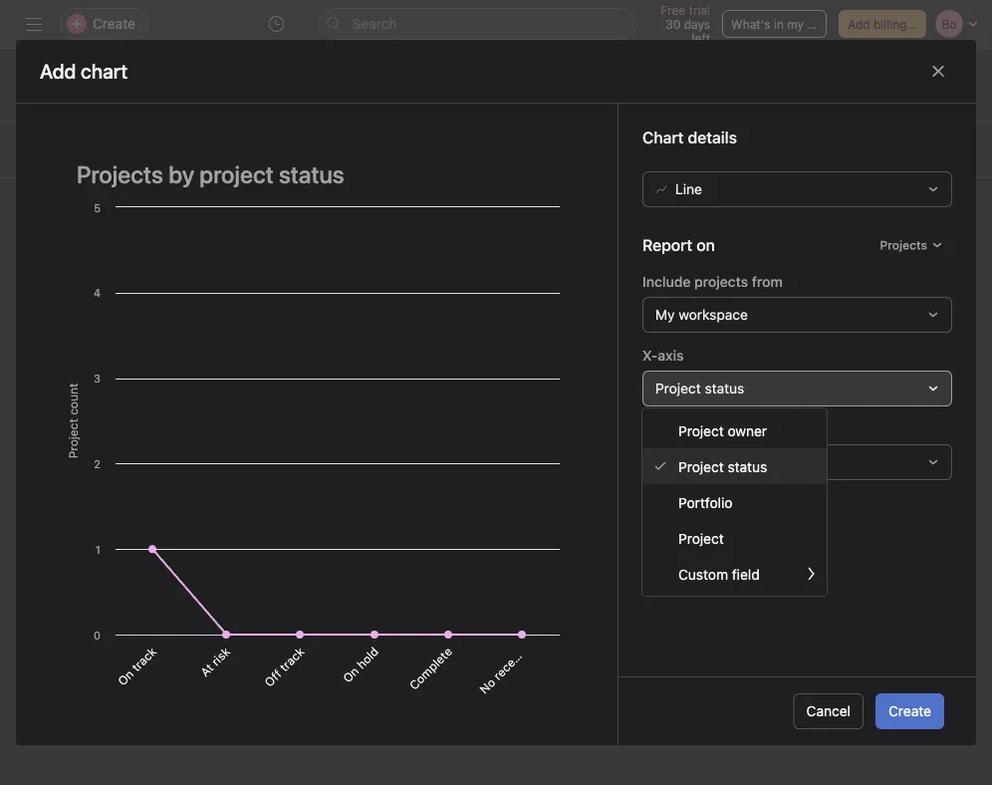 Task type: vqa. For each thing, say whether or not it's contained in the screenshot.
right on
yes



Task type: locate. For each thing, give the bounding box(es) containing it.
axis down my
[[658, 347, 684, 364]]

0 vertical spatial project status
[[656, 380, 745, 397]]

track left at
[[129, 644, 159, 675]]

updates
[[519, 613, 561, 655]]

billing
[[874, 17, 908, 31]]

project link
[[643, 520, 827, 556]]

on left at
[[115, 667, 136, 688]]

project status
[[656, 380, 745, 397], [679, 458, 768, 475]]

track for off
[[277, 644, 307, 675]]

at risk
[[198, 644, 233, 679]]

project inside "link"
[[679, 530, 724, 546]]

info
[[911, 17, 932, 31]]

on inside the "on track"
[[115, 667, 136, 688]]

0 vertical spatial status
[[705, 380, 745, 397]]

line button
[[643, 171, 953, 207]]

axis
[[658, 347, 684, 364], [658, 421, 684, 437]]

1 track from the left
[[129, 644, 159, 675]]

track left on hold
[[277, 644, 307, 675]]

x-
[[643, 347, 658, 364]]

no
[[477, 675, 498, 697]]

new dashboard
[[88, 84, 229, 107]]

free trial 30 days left
[[661, 3, 711, 45]]

1 vertical spatial project status
[[679, 458, 768, 475]]

project status inside dropdown button
[[656, 380, 745, 397]]

share
[[927, 78, 960, 92]]

on for on track
[[115, 667, 136, 688]]

project
[[656, 380, 701, 397], [679, 422, 724, 439], [679, 458, 724, 475], [679, 530, 724, 546]]

1 horizontal spatial track
[[277, 644, 307, 675]]

filters
[[643, 513, 689, 532]]

create
[[889, 703, 932, 720]]

risk
[[209, 644, 233, 669]]

projects button
[[872, 231, 953, 259]]

project down x-axis
[[656, 380, 701, 397]]

track inside the "on track"
[[129, 644, 159, 675]]

on right the off track
[[340, 664, 361, 685]]

report on
[[643, 236, 716, 254]]

track
[[129, 644, 159, 675], [277, 644, 307, 675]]

custom field link
[[643, 556, 827, 592]]

on
[[340, 664, 361, 685], [115, 667, 136, 688]]

status up project owner
[[705, 380, 745, 397]]

project status button
[[643, 371, 953, 406]]

1 vertical spatial status
[[728, 458, 768, 475]]

axis for y-
[[658, 421, 684, 437]]

custom
[[679, 566, 729, 582]]

project up custom
[[679, 530, 724, 546]]

axis down x-axis
[[658, 421, 684, 437]]

my workspace button
[[643, 297, 953, 333]]

status
[[705, 380, 745, 397], [728, 458, 768, 475]]

2 track from the left
[[277, 644, 307, 675]]

projects
[[695, 273, 749, 290]]

portfolio
[[679, 494, 733, 511]]

track for on
[[129, 644, 159, 675]]

0 horizontal spatial track
[[129, 644, 159, 675]]

custom field
[[679, 566, 760, 582]]

1 vertical spatial axis
[[658, 421, 684, 437]]

on inside on hold
[[340, 664, 361, 685]]

status down the owner
[[728, 458, 768, 475]]

search
[[352, 15, 397, 32]]

cancel
[[807, 703, 851, 720]]

no recent updates
[[477, 613, 561, 697]]

project status down project owner
[[679, 458, 768, 475]]

add
[[848, 17, 871, 31]]

on for on hold
[[340, 664, 361, 685]]

add billing info button
[[839, 10, 932, 38]]

track inside the off track
[[277, 644, 307, 675]]

in
[[774, 17, 784, 31]]

project status up project owner
[[656, 380, 745, 397]]

x-axis
[[643, 347, 684, 364]]

30
[[666, 17, 681, 31]]

1 horizontal spatial on
[[340, 664, 361, 685]]

close image
[[931, 63, 947, 79]]

my workspace
[[656, 306, 749, 323]]

portfolio link
[[643, 484, 827, 520]]

axis for x-
[[658, 347, 684, 364]]

include
[[643, 273, 691, 290]]

off
[[262, 667, 284, 690]]

search list box
[[319, 8, 638, 40]]

y-axis
[[643, 421, 684, 437]]

status inside project status dropdown button
[[705, 380, 745, 397]]

workspace
[[679, 306, 749, 323]]

0 horizontal spatial on
[[115, 667, 136, 688]]

0 vertical spatial axis
[[658, 347, 684, 364]]



Task type: describe. For each thing, give the bounding box(es) containing it.
project owner
[[679, 422, 768, 439]]

show options image
[[239, 88, 255, 104]]

trial
[[689, 3, 711, 17]]

what's
[[732, 17, 771, 31]]

from
[[752, 273, 783, 290]]

on track
[[115, 644, 159, 688]]

project owner link
[[643, 413, 827, 449]]

create button
[[876, 694, 945, 730]]

Projects by project status text field
[[64, 151, 570, 197]]

projects
[[881, 238, 928, 252]]

share button
[[903, 71, 969, 99]]

off track
[[262, 644, 307, 690]]

my
[[656, 306, 675, 323]]

at
[[198, 661, 216, 679]]

what's in my trial? button
[[723, 10, 835, 38]]

search button
[[319, 8, 638, 40]]

project up portfolio
[[679, 458, 724, 475]]

project left the owner
[[679, 422, 724, 439]]

project status link
[[643, 449, 827, 484]]

add to starred image
[[267, 88, 283, 104]]

my
[[788, 17, 804, 31]]

free
[[661, 3, 686, 17]]

left
[[692, 31, 711, 45]]

trial?
[[808, 17, 835, 31]]

cancel button
[[794, 694, 864, 730]]

include projects from
[[643, 273, 783, 290]]

what's in my trial?
[[732, 17, 835, 31]]

hold
[[354, 644, 381, 672]]

y-
[[643, 421, 658, 437]]

reporting
[[88, 62, 151, 79]]

project inside dropdown button
[[656, 380, 701, 397]]

on hold
[[340, 644, 381, 685]]

status inside project status link
[[728, 458, 768, 475]]

chart details
[[643, 128, 738, 147]]

owner
[[728, 422, 768, 439]]

add chart
[[40, 59, 128, 83]]

recent
[[491, 647, 526, 683]]

line
[[676, 181, 703, 197]]

reporting link
[[88, 60, 151, 82]]

field
[[732, 566, 760, 582]]

add billing info
[[848, 17, 932, 31]]

report image
[[36, 73, 60, 97]]

complete
[[407, 644, 455, 693]]

days
[[684, 17, 711, 31]]



